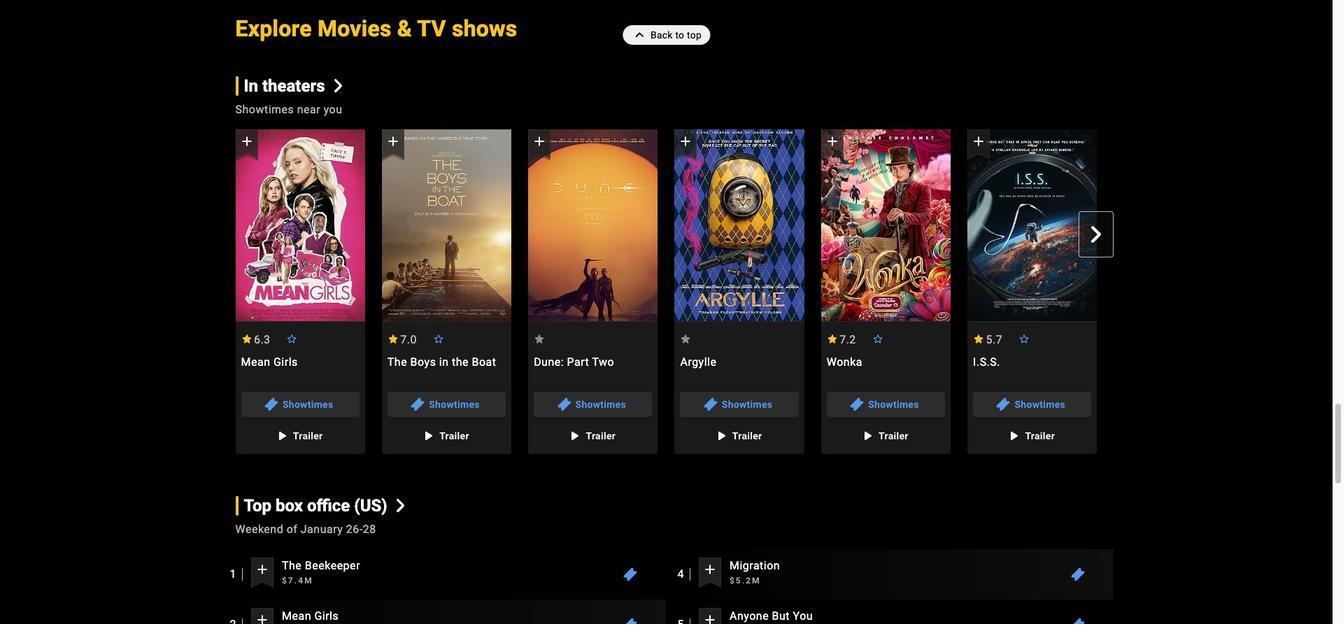 Task type: vqa. For each thing, say whether or not it's contained in the screenshot.
'Trailer' button in the DUNE: PART TWO group
yes



Task type: describe. For each thing, give the bounding box(es) containing it.
movies
[[318, 15, 392, 42]]

trailer button for wonka
[[852, 423, 920, 448]]

3 star inline image from the left
[[680, 334, 692, 343]]

wonka link
[[821, 355, 951, 383]]

expand less image
[[631, 25, 651, 45]]

but
[[772, 610, 790, 623]]

tv
[[417, 15, 446, 42]]

anyone but you link
[[721, 608, 1062, 624]]

play arrow image for mean girls
[[273, 427, 290, 444]]

1
[[230, 568, 236, 581]]

3 star border inline image from the left
[[872, 334, 883, 343]]

mean for bottom mean girls 'link'
[[282, 610, 311, 623]]

migration $5.2m
[[730, 559, 780, 586]]

to
[[675, 29, 684, 41]]

7.0
[[400, 333, 417, 346]]

migrationshowtimes link image
[[1070, 566, 1087, 583]]

trailer for i.s.s.
[[1025, 430, 1055, 441]]

mean girlsshowtimes link image
[[622, 617, 639, 624]]

argylle image
[[675, 130, 804, 321]]

anyone but you
[[730, 610, 813, 623]]

box
[[276, 496, 303, 515]]

26-
[[346, 523, 363, 536]]

showtimes button for i.s.s.
[[973, 392, 1092, 417]]

in
[[244, 76, 258, 96]]

office
[[307, 496, 350, 515]]

showtimes for the boys in the boat
[[429, 399, 480, 410]]

mean girls for bottom mean girls 'link'
[[282, 610, 339, 623]]

top box office (us) link
[[235, 496, 408, 516]]

shows
[[452, 15, 517, 42]]

play arrow image for i.s.s.
[[1006, 427, 1022, 444]]

add image inside argylle group
[[678, 133, 694, 150]]

showtimes near you
[[235, 103, 343, 116]]

showtimes for argylle
[[722, 399, 773, 410]]

explore movies & tv shows
[[235, 15, 517, 42]]

back
[[651, 29, 673, 41]]

boys
[[410, 355, 436, 368]]

showtimes for wonka
[[868, 399, 919, 410]]

play arrow image for wonka
[[859, 427, 876, 444]]

argylle
[[680, 355, 717, 368]]

6.3
[[254, 333, 270, 346]]

girls for bottom mean girls 'link'
[[314, 610, 339, 623]]

the for the beekeeper $7.4m
[[282, 559, 302, 573]]

january
[[301, 523, 343, 536]]

dune:
[[534, 355, 564, 368]]

showtimes for dune: part two
[[575, 399, 626, 410]]

near
[[297, 103, 321, 116]]

the boys in the boat link
[[382, 355, 512, 383]]

play arrow image for the boys in the boat
[[420, 427, 437, 444]]

trailer button for i.s.s.
[[999, 423, 1066, 448]]

showtimes button for dune: part two
[[534, 392, 652, 417]]

wonka
[[827, 355, 863, 368]]

chevron right inline image inside 'top box office (us)' link
[[394, 499, 408, 513]]

add image for 5.7
[[970, 133, 987, 150]]

explore
[[235, 15, 312, 42]]

the boys in the boat
[[387, 355, 496, 368]]

chevron right inline image
[[332, 79, 345, 93]]

$5.2m
[[730, 576, 761, 586]]

add image for anyone but you
[[702, 612, 718, 624]]

trailer for dune: part two
[[586, 430, 616, 441]]

argylle link
[[675, 355, 804, 383]]

mean girls for the topmost mean girls 'link'
[[241, 355, 298, 368]]

weekend
[[235, 523, 283, 536]]

play arrow image for dune: part two
[[566, 427, 583, 444]]

in
[[439, 355, 449, 368]]

beekeeper
[[305, 559, 360, 573]]

back to top button
[[623, 25, 710, 45]]

the
[[452, 355, 469, 368]]

trailer for argylle
[[732, 430, 762, 441]]

5.7
[[986, 333, 1003, 346]]

the beekeeper $7.4m
[[282, 559, 360, 586]]

part
[[567, 355, 589, 368]]



Task type: locate. For each thing, give the bounding box(es) containing it.
star border inline image for girls
[[286, 334, 298, 343]]

play arrow image
[[273, 427, 290, 444], [713, 427, 730, 444]]

4 trailer button from the left
[[706, 423, 773, 448]]

trailer button
[[266, 423, 334, 448], [413, 423, 481, 448], [559, 423, 627, 448], [706, 423, 773, 448], [852, 423, 920, 448], [999, 423, 1066, 448]]

star border inline image right 6.3
[[286, 334, 298, 343]]

1 horizontal spatial the
[[387, 355, 407, 368]]

dune: part two image
[[528, 130, 658, 321]]

ticket image down 6.3
[[263, 396, 280, 412]]

girls for the topmost mean girls 'link'
[[274, 355, 298, 368]]

ticket image for the boys in the boat
[[409, 396, 426, 412]]

3 play arrow image from the left
[[859, 427, 876, 444]]

play arrow image inside argylle group
[[713, 427, 730, 444]]

star inline image for 6.3
[[241, 334, 252, 343]]

(us)
[[354, 496, 387, 515]]

1 ticket image from the left
[[263, 396, 280, 412]]

&
[[397, 15, 412, 42]]

ticket image
[[263, 396, 280, 412], [556, 396, 573, 412], [849, 396, 866, 412]]

0 horizontal spatial girls
[[274, 355, 298, 368]]

5 showtimes button from the left
[[827, 392, 945, 417]]

play arrow image inside dune: part two group
[[566, 427, 583, 444]]

group containing 5.7
[[968, 130, 1097, 454]]

add image for mean girls
[[254, 612, 271, 624]]

0 vertical spatial mean
[[241, 355, 270, 368]]

2 showtimes button from the left
[[387, 392, 506, 417]]

trailer for the boys in the boat
[[439, 430, 469, 441]]

0 horizontal spatial chevron right inline image
[[394, 499, 408, 513]]

dune: part two group
[[528, 130, 658, 454]]

2 ticket image from the left
[[556, 396, 573, 412]]

0 horizontal spatial star border inline image
[[286, 334, 298, 343]]

the
[[387, 355, 407, 368], [282, 559, 302, 573]]

add image
[[238, 133, 255, 150], [385, 133, 401, 150], [678, 133, 694, 150], [824, 133, 841, 150], [970, 133, 987, 150], [702, 561, 718, 578]]

anyone but youshowtimes link image
[[1070, 617, 1087, 624]]

4
[[678, 568, 684, 581]]

ticket image for dune:
[[556, 396, 573, 412]]

1 horizontal spatial ticket image
[[702, 396, 719, 412]]

showtimes button inside argylle group
[[680, 392, 799, 417]]

play arrow image
[[420, 427, 437, 444], [566, 427, 583, 444], [859, 427, 876, 444], [1006, 427, 1022, 444]]

star inline image left 6.3
[[241, 334, 252, 343]]

1 horizontal spatial star inline image
[[973, 334, 984, 343]]

2 trailer button from the left
[[413, 423, 481, 448]]

play arrow image down the boys in the boat link
[[420, 427, 437, 444]]

1 vertical spatial girls
[[314, 610, 339, 623]]

ticket image down i.s.s. link
[[995, 396, 1012, 412]]

star border inline image up the boys in the boat
[[433, 334, 444, 343]]

play arrow image down the "dune: part two" link
[[566, 427, 583, 444]]

trailer for wonka
[[879, 430, 909, 441]]

group containing 7.2
[[821, 130, 951, 454]]

0 horizontal spatial ticket image
[[263, 396, 280, 412]]

star inline image left 5.7
[[973, 334, 984, 343]]

0 horizontal spatial star inline image
[[241, 334, 252, 343]]

6 trailer from the left
[[1025, 430, 1055, 441]]

argylle group
[[675, 130, 804, 454]]

star inline image for 5.7
[[973, 334, 984, 343]]

dune: part two
[[534, 355, 614, 368]]

0 vertical spatial mean girls link
[[235, 355, 365, 383]]

boat
[[472, 355, 496, 368]]

star border inline image for boys
[[433, 334, 444, 343]]

trailer for mean girls
[[293, 430, 323, 441]]

28
[[363, 523, 376, 536]]

the for the boys in the boat
[[387, 355, 407, 368]]

trailer button for mean girls
[[266, 423, 334, 448]]

2 play arrow image from the left
[[713, 427, 730, 444]]

2 play arrow image from the left
[[566, 427, 583, 444]]

3 trailer from the left
[[586, 430, 616, 441]]

top
[[244, 496, 271, 515]]

1 horizontal spatial star border inline image
[[433, 334, 444, 343]]

in theaters
[[244, 76, 325, 96]]

showtimes for mean girls
[[283, 399, 333, 410]]

1 star inline image from the left
[[387, 334, 399, 343]]

0 horizontal spatial ticket image
[[409, 396, 426, 412]]

star inline image up 'argylle'
[[680, 334, 692, 343]]

showtimes
[[235, 103, 294, 116], [283, 399, 333, 410], [429, 399, 480, 410], [575, 399, 626, 410], [722, 399, 773, 410], [868, 399, 919, 410], [1015, 399, 1065, 410]]

of
[[287, 523, 298, 536]]

1 horizontal spatial girls
[[314, 610, 339, 623]]

the down 7.0
[[387, 355, 407, 368]]

add image for 6.3
[[238, 133, 255, 150]]

2 star inline image from the left
[[973, 334, 984, 343]]

play arrow image down i.s.s. link
[[1006, 427, 1022, 444]]

ticket image inside dune: part two group
[[556, 396, 573, 412]]

0 horizontal spatial the
[[282, 559, 302, 573]]

2 star inline image from the left
[[534, 334, 545, 343]]

1 star border inline image from the left
[[286, 334, 298, 343]]

0 vertical spatial chevron right inline image
[[1088, 226, 1105, 243]]

showtimes button
[[241, 392, 359, 417], [387, 392, 506, 417], [534, 392, 652, 417], [680, 392, 799, 417], [827, 392, 945, 417], [973, 392, 1092, 417]]

play arrow image down wonka link
[[859, 427, 876, 444]]

1 play arrow image from the left
[[420, 427, 437, 444]]

the beekeepershowtimes link image
[[622, 566, 639, 583]]

ticket image down dune: part two
[[556, 396, 573, 412]]

3 ticket image from the left
[[849, 396, 866, 412]]

mean girls
[[241, 355, 298, 368], [282, 610, 339, 623]]

showtimes button for mean girls
[[241, 392, 359, 417]]

2 horizontal spatial star border inline image
[[872, 334, 883, 343]]

7.2
[[840, 333, 856, 346]]

star inline image left 7.0
[[387, 334, 399, 343]]

trailer
[[293, 430, 323, 441], [439, 430, 469, 441], [586, 430, 616, 441], [732, 430, 762, 441], [879, 430, 909, 441], [1025, 430, 1055, 441]]

the boys in the boat image
[[382, 130, 512, 321]]

0 vertical spatial mean girls
[[241, 355, 298, 368]]

mean girls down $7.4m
[[282, 610, 339, 623]]

showtimes inside argylle group
[[722, 399, 773, 410]]

group
[[219, 130, 1114, 457], [235, 130, 365, 454], [235, 130, 365, 322], [382, 130, 512, 454], [382, 130, 512, 322], [528, 130, 658, 322], [675, 130, 804, 322], [821, 130, 951, 454], [821, 130, 951, 322], [968, 130, 1097, 454], [968, 130, 1097, 322]]

star inline image
[[241, 334, 252, 343], [973, 334, 984, 343]]

girls
[[274, 355, 298, 368], [314, 610, 339, 623]]

1 horizontal spatial ticket image
[[556, 396, 573, 412]]

1 ticket image from the left
[[409, 396, 426, 412]]

add image for the beekeeper
[[254, 561, 271, 578]]

mean girls down 6.3
[[241, 355, 298, 368]]

mean down $7.4m
[[282, 610, 311, 623]]

the inside the boys in the boat link
[[387, 355, 407, 368]]

1 play arrow image from the left
[[273, 427, 290, 444]]

1 vertical spatial mean
[[282, 610, 311, 623]]

5 trailer button from the left
[[852, 423, 920, 448]]

migration
[[730, 559, 780, 573]]

0 vertical spatial the
[[387, 355, 407, 368]]

star border inline image right 7.2
[[872, 334, 883, 343]]

you
[[324, 103, 343, 116]]

4 showtimes button from the left
[[680, 392, 799, 417]]

4 play arrow image from the left
[[1006, 427, 1022, 444]]

1 horizontal spatial play arrow image
[[713, 427, 730, 444]]

2 trailer from the left
[[439, 430, 469, 441]]

i.s.s. image
[[968, 130, 1097, 321]]

1 vertical spatial mean girls link
[[274, 608, 614, 624]]

back to top
[[651, 29, 702, 41]]

star border inline image
[[286, 334, 298, 343], [433, 334, 444, 343], [872, 334, 883, 343]]

2 ticket image from the left
[[702, 396, 719, 412]]

trailer inside dune: part two group
[[586, 430, 616, 441]]

trailer button for dune: part two
[[559, 423, 627, 448]]

dune: part two link
[[528, 355, 658, 383]]

showtimes button for wonka
[[827, 392, 945, 417]]

0 vertical spatial girls
[[274, 355, 298, 368]]

i.s.s.
[[973, 355, 1000, 368]]

1 vertical spatial the
[[282, 559, 302, 573]]

ticket image down 'argylle'
[[702, 396, 719, 412]]

1 trailer from the left
[[293, 430, 323, 441]]

1 showtimes button from the left
[[241, 392, 359, 417]]

chevron right inline image
[[1088, 226, 1105, 243], [394, 499, 408, 513]]

1 star inline image from the left
[[241, 334, 252, 343]]

0 horizontal spatial play arrow image
[[273, 427, 290, 444]]

trailer button inside argylle group
[[706, 423, 773, 448]]

showtimes inside dune: part two group
[[575, 399, 626, 410]]

1 horizontal spatial mean
[[282, 610, 311, 623]]

top
[[687, 29, 702, 41]]

1 horizontal spatial chevron right inline image
[[1088, 226, 1105, 243]]

add image for 7.2
[[824, 133, 841, 150]]

star border inline image
[[1019, 334, 1030, 343]]

you
[[793, 610, 813, 623]]

2 star border inline image from the left
[[433, 334, 444, 343]]

star inline image
[[387, 334, 399, 343], [534, 334, 545, 343], [680, 334, 692, 343], [827, 334, 838, 343]]

i.s.s. link
[[968, 355, 1097, 383]]

mean girls link
[[235, 355, 365, 383], [274, 608, 614, 624]]

play arrow image for argylle
[[713, 427, 730, 444]]

weekend of january 26-28
[[235, 523, 376, 536]]

3 ticket image from the left
[[995, 396, 1012, 412]]

mean girls image
[[235, 130, 365, 321]]

5 trailer from the left
[[879, 430, 909, 441]]

1 vertical spatial chevron right inline image
[[394, 499, 408, 513]]

ticket image for mean
[[263, 396, 280, 412]]

2 horizontal spatial ticket image
[[849, 396, 866, 412]]

ticket image down wonka
[[849, 396, 866, 412]]

in theaters link
[[235, 76, 345, 96]]

showtimes for i.s.s.
[[1015, 399, 1065, 410]]

trailer button for argylle
[[706, 423, 773, 448]]

anyone
[[730, 610, 769, 623]]

star inline image left 7.2
[[827, 334, 838, 343]]

$7.4m
[[282, 576, 313, 586]]

the inside the beekeeper $7.4m
[[282, 559, 302, 573]]

wonka image
[[821, 130, 951, 321]]

two
[[592, 355, 614, 368]]

1 vertical spatial mean girls
[[282, 610, 339, 623]]

0 horizontal spatial mean
[[241, 355, 270, 368]]

mean
[[241, 355, 270, 368], [282, 610, 311, 623]]

trailer button inside dune: part two group
[[559, 423, 627, 448]]

4 star inline image from the left
[[827, 334, 838, 343]]

showtimes button for argylle
[[680, 392, 799, 417]]

ticket image for argylle
[[702, 396, 719, 412]]

6 trailer button from the left
[[999, 423, 1066, 448]]

3 trailer button from the left
[[559, 423, 627, 448]]

3 showtimes button from the left
[[534, 392, 652, 417]]

add image
[[531, 133, 548, 150], [254, 561, 271, 578], [254, 612, 271, 624], [702, 612, 718, 624]]

trailer inside argylle group
[[732, 430, 762, 441]]

showtimes button for the boys in the boat
[[387, 392, 506, 417]]

ticket image down "boys" on the bottom left
[[409, 396, 426, 412]]

1 trailer button from the left
[[266, 423, 334, 448]]

group containing 7.0
[[382, 130, 512, 454]]

theaters
[[262, 76, 325, 96]]

mean for the topmost mean girls 'link'
[[241, 355, 270, 368]]

6 showtimes button from the left
[[973, 392, 1092, 417]]

ticket image for i.s.s.
[[995, 396, 1012, 412]]

top box office (us)
[[244, 496, 387, 515]]

2 horizontal spatial ticket image
[[995, 396, 1012, 412]]

ticket image
[[409, 396, 426, 412], [702, 396, 719, 412], [995, 396, 1012, 412]]

mean down 6.3
[[241, 355, 270, 368]]

trailer button for the boys in the boat
[[413, 423, 481, 448]]

add image for 7.0
[[385, 133, 401, 150]]

showtimes button inside dune: part two group
[[534, 392, 652, 417]]

star inline image up dune:
[[534, 334, 545, 343]]

the up $7.4m
[[282, 559, 302, 573]]

4 trailer from the left
[[732, 430, 762, 441]]



